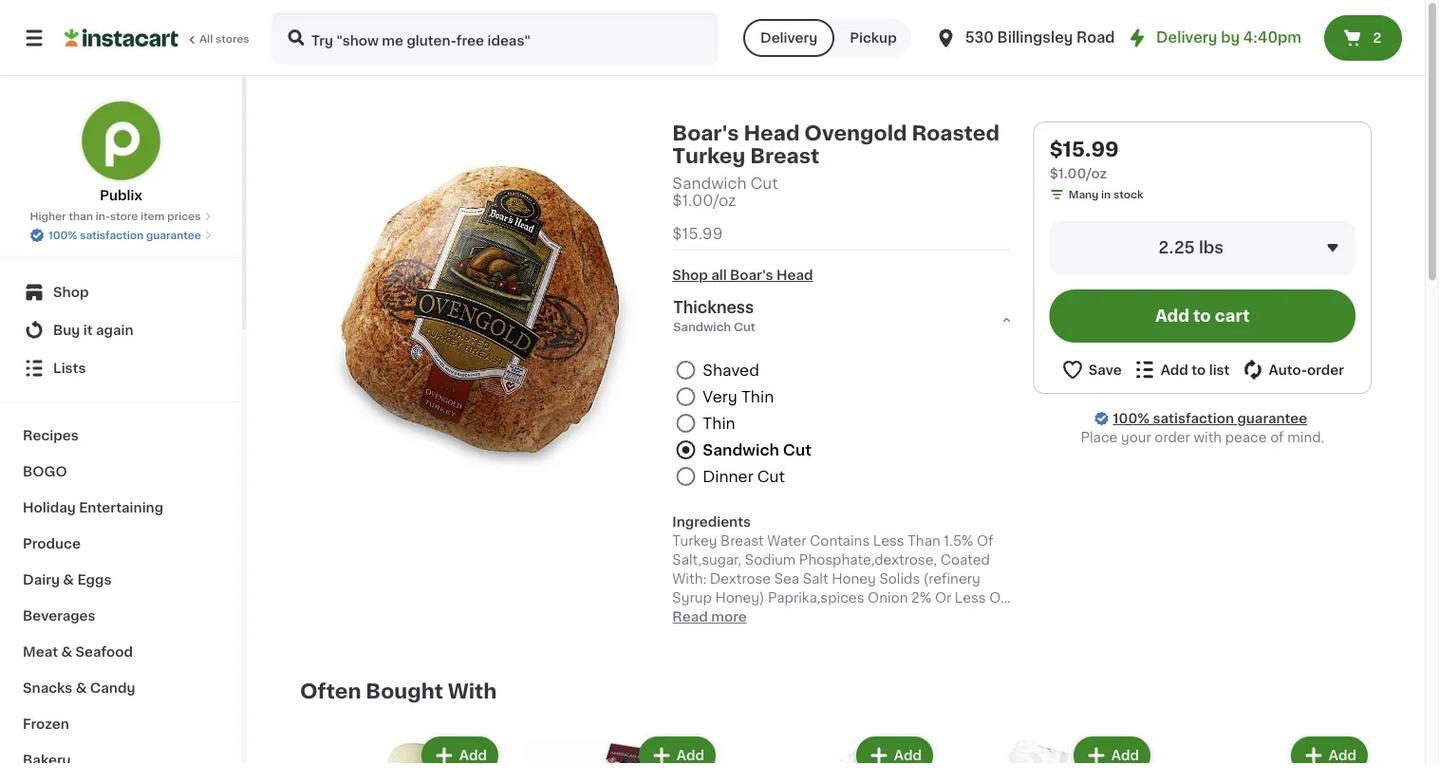 Task type: vqa. For each thing, say whether or not it's contained in the screenshot.
"Hanukkah" Link
no



Task type: describe. For each thing, give the bounding box(es) containing it.
ingredients
[[672, 516, 751, 529]]

cut for sandwich cut
[[783, 442, 812, 458]]

again
[[96, 324, 134, 337]]

meat
[[23, 646, 58, 659]]

flavors,
[[724, 611, 775, 624]]

1 product group from the left
[[300, 733, 502, 764]]

100% satisfaction guarantee inside button
[[49, 230, 201, 241]]

3 product group from the left
[[735, 733, 937, 764]]

stock
[[1113, 189, 1143, 200]]

and
[[929, 611, 955, 624]]

natural
[[672, 611, 721, 624]]

lists link
[[11, 349, 231, 387]]

your
[[1121, 431, 1151, 444]]

bogo
[[23, 465, 67, 478]]

breast inside turkey breast water contains less than 1.5% of salt,sugar, sodium phosphate,dextrose, coated with: dextrose sea salt honey solids (refinery syrup honey) paprika,spices onion 2% or less of natural flavors, extractives of paprika and turmeric.
[[721, 535, 764, 548]]

$15.99 for $15.99 $1.00/oz
[[1050, 139, 1119, 159]]

100% satisfaction guarantee button
[[30, 224, 213, 243]]

auto-order
[[1269, 363, 1344, 376]]

satisfaction inside "link"
[[1153, 412, 1234, 425]]

1 vertical spatial thin
[[703, 416, 735, 431]]

dinner
[[703, 469, 753, 484]]

roasted
[[912, 123, 1000, 143]]

2 vertical spatial of
[[856, 611, 873, 624]]

ovengold
[[804, 123, 907, 143]]

4 product group from the left
[[952, 733, 1154, 764]]

higher than in-store item prices link
[[30, 209, 212, 224]]

bought
[[366, 681, 443, 701]]

boar's head ovengold roasted turkey breast image
[[315, 137, 650, 471]]

5 add button from the left
[[1293, 739, 1366, 764]]

all stores
[[199, 34, 249, 44]]

publix link
[[79, 99, 163, 205]]

to for cart
[[1193, 308, 1211, 324]]

prices
[[167, 211, 201, 222]]

turkey breast water contains less than 1.5% of salt,sugar, sodium phosphate,dextrose, coated with: dextrose sea salt honey solids (refinery syrup honey) paprika,spices onion 2% or less of natural flavors, extractives of paprika and turmeric.
[[672, 535, 1006, 643]]

save
[[1089, 363, 1122, 376]]

snacks & candy
[[23, 682, 135, 695]]

breast inside boar's head ovengold roasted turkey breast
[[750, 146, 819, 166]]

2.25 lbs field
[[1050, 221, 1356, 274]]

2 product group from the left
[[517, 733, 720, 764]]

100% inside "link"
[[1113, 412, 1150, 425]]

delivery by 4:40pm
[[1156, 31, 1301, 45]]

honey
[[832, 573, 876, 586]]

ingredients button
[[672, 513, 1011, 532]]

billingsley
[[997, 31, 1073, 45]]

delivery button
[[743, 19, 835, 57]]

very
[[703, 389, 737, 404]]

produce
[[23, 537, 81, 551]]

(refinery
[[923, 573, 980, 586]]

often
[[300, 681, 361, 701]]

read
[[672, 611, 708, 624]]

with
[[448, 681, 497, 701]]

turmeric.
[[672, 630, 735, 643]]

read more button
[[672, 608, 747, 627]]

beverages link
[[11, 598, 231, 634]]

mind.
[[1287, 431, 1324, 444]]

delivery for delivery
[[760, 31, 817, 45]]

or
[[935, 592, 951, 605]]

0 horizontal spatial less
[[873, 535, 904, 548]]

instacart logo image
[[65, 27, 178, 49]]

turkey inside boar's head ovengold roasted turkey breast
[[672, 146, 745, 166]]

dairy & eggs link
[[11, 562, 231, 598]]

produce link
[[11, 526, 231, 562]]

satisfaction inside button
[[80, 230, 144, 241]]

boar's
[[672, 123, 739, 143]]

add for fifth add button from left
[[1329, 749, 1357, 762]]

many
[[1069, 189, 1099, 200]]

by
[[1221, 31, 1240, 45]]

service type group
[[743, 19, 912, 57]]

dinner cut
[[703, 469, 785, 484]]

lists
[[53, 362, 86, 375]]

publix
[[100, 189, 142, 202]]

in
[[1101, 189, 1111, 200]]

add for fourth add button from left
[[1111, 749, 1139, 762]]

extractives
[[779, 611, 853, 624]]

dairy
[[23, 573, 60, 587]]

dairy & eggs
[[23, 573, 111, 587]]

shop for shop all boar's head
[[672, 269, 708, 282]]

100% satisfaction guarantee link
[[1113, 409, 1307, 428]]

$1.00/oz inside $15.99 $1.00/oz
[[1050, 167, 1107, 180]]

buy it again link
[[11, 311, 231, 349]]

syrup
[[672, 592, 712, 605]]

cut for dinner cut
[[757, 469, 785, 484]]

solids
[[879, 573, 920, 586]]

higher
[[30, 211, 66, 222]]

meat & seafood
[[23, 646, 133, 659]]

many in stock
[[1069, 189, 1143, 200]]

1.5%
[[944, 535, 973, 548]]

lbs
[[1199, 240, 1224, 256]]

very thin
[[703, 389, 774, 404]]

cut for sandwich cut $1.00/oz
[[750, 176, 778, 191]]

holiday entertaining
[[23, 501, 163, 515]]

more
[[711, 611, 747, 624]]

publix logo image
[[79, 99, 163, 182]]

sea
[[774, 573, 799, 586]]

snacks & candy link
[[11, 670, 231, 706]]

with:
[[672, 573, 707, 586]]

pickup
[[850, 31, 897, 45]]

2.25
[[1159, 240, 1195, 256]]

candy
[[90, 682, 135, 695]]

add for 3rd add button from right
[[894, 749, 922, 762]]

recipes
[[23, 429, 79, 442]]

sandwich cut
[[703, 442, 812, 458]]

530 billingsley road
[[965, 31, 1115, 45]]

higher than in-store item prices
[[30, 211, 201, 222]]

4 add button from the left
[[1075, 739, 1149, 764]]

add to cart button
[[1050, 290, 1356, 343]]



Task type: locate. For each thing, give the bounding box(es) containing it.
order left with at the right of page
[[1155, 431, 1190, 444]]

3 add button from the left
[[858, 739, 931, 764]]

guarantee inside "link"
[[1237, 412, 1307, 425]]

1 horizontal spatial 100%
[[1113, 412, 1150, 425]]

100% inside button
[[49, 230, 77, 241]]

0 vertical spatial $1.00/oz
[[1050, 167, 1107, 180]]

1 vertical spatial satisfaction
[[1153, 412, 1234, 425]]

delivery left pickup
[[760, 31, 817, 45]]

read more
[[672, 611, 747, 624]]

list
[[1209, 363, 1230, 376]]

1 vertical spatial of
[[989, 592, 1006, 605]]

turkey up salt,sugar,
[[672, 535, 717, 548]]

0 horizontal spatial 100% satisfaction guarantee
[[49, 230, 201, 241]]

0 horizontal spatial guarantee
[[146, 230, 201, 241]]

0 vertical spatial satisfaction
[[80, 230, 144, 241]]

0 horizontal spatial shop
[[53, 286, 89, 299]]

sandwich cut $1.00/oz
[[672, 176, 778, 208]]

1 add button from the left
[[423, 739, 496, 764]]

$15.99 up many
[[1050, 139, 1119, 159]]

0 vertical spatial less
[[873, 535, 904, 548]]

0 vertical spatial guarantee
[[146, 230, 201, 241]]

satisfaction down the higher than in-store item prices
[[80, 230, 144, 241]]

0 vertical spatial thin
[[741, 389, 774, 404]]

stores
[[215, 34, 249, 44]]

turkey down boar's
[[672, 146, 745, 166]]

100% down higher
[[49, 230, 77, 241]]

peace
[[1225, 431, 1267, 444]]

1 vertical spatial shop
[[53, 286, 89, 299]]

0 vertical spatial to
[[1193, 308, 1211, 324]]

$15.99
[[1050, 139, 1119, 159], [672, 226, 723, 241]]

2 button
[[1324, 15, 1402, 61]]

$15.99 $1.00/oz
[[1050, 139, 1119, 180]]

1 vertical spatial 100% satisfaction guarantee
[[1113, 412, 1307, 425]]

item
[[140, 211, 165, 222]]

1 vertical spatial $1.00/oz
[[672, 193, 736, 208]]

cut down sandwich cut
[[757, 469, 785, 484]]

less
[[873, 535, 904, 548], [955, 592, 986, 605]]

water
[[767, 535, 806, 548]]

$15.99 up all
[[672, 226, 723, 241]]

of down coated
[[989, 592, 1006, 605]]

cut up the dinner cut
[[783, 442, 812, 458]]

less down (refinery
[[955, 592, 986, 605]]

boar's
[[730, 269, 773, 282]]

store
[[110, 211, 138, 222]]

0 vertical spatial 100% satisfaction guarantee
[[49, 230, 201, 241]]

meat & seafood link
[[11, 634, 231, 670]]

0 vertical spatial sandwich
[[672, 176, 747, 191]]

0 horizontal spatial $15.99
[[672, 226, 723, 241]]

frozen
[[23, 718, 69, 731]]

0 horizontal spatial delivery
[[760, 31, 817, 45]]

paprika
[[876, 611, 925, 624]]

& for dairy
[[63, 573, 74, 587]]

breast up "sodium"
[[721, 535, 764, 548]]

$15.99 for $15.99
[[672, 226, 723, 241]]

1 horizontal spatial $1.00/oz
[[1050, 167, 1107, 180]]

buy it again
[[53, 324, 134, 337]]

paprika,spices
[[768, 592, 864, 605]]

1 vertical spatial cut
[[783, 442, 812, 458]]

1 vertical spatial less
[[955, 592, 986, 605]]

100% satisfaction guarantee down the store
[[49, 230, 201, 241]]

to left cart
[[1193, 308, 1211, 324]]

530
[[965, 31, 994, 45]]

guarantee up the of
[[1237, 412, 1307, 425]]

guarantee inside button
[[146, 230, 201, 241]]

turkey inside turkey breast water contains less than 1.5% of salt,sugar, sodium phosphate,dextrose, coated with: dextrose sea salt honey solids (refinery syrup honey) paprika,spices onion 2% or less of natural flavors, extractives of paprika and turmeric.
[[672, 535, 717, 548]]

delivery for delivery by 4:40pm
[[1156, 31, 1217, 45]]

1 horizontal spatial shop
[[672, 269, 708, 282]]

& right meat in the bottom left of the page
[[61, 646, 72, 659]]

2%
[[911, 592, 932, 605]]

phosphate,dextrose,
[[799, 554, 937, 567]]

2 turkey from the top
[[672, 535, 717, 548]]

1 vertical spatial guarantee
[[1237, 412, 1307, 425]]

order
[[1307, 363, 1344, 376], [1155, 431, 1190, 444]]

1 horizontal spatial order
[[1307, 363, 1344, 376]]

cut inside sandwich cut $1.00/oz
[[750, 176, 778, 191]]

with
[[1194, 431, 1222, 444]]

coated
[[940, 554, 990, 567]]

0 vertical spatial of
[[977, 535, 994, 548]]

product group
[[300, 733, 502, 764], [517, 733, 720, 764], [735, 733, 937, 764], [952, 733, 1154, 764], [1170, 733, 1372, 764]]

1 horizontal spatial delivery
[[1156, 31, 1217, 45]]

5 product group from the left
[[1170, 733, 1372, 764]]

auto-order button
[[1241, 358, 1344, 382]]

0 vertical spatial cut
[[750, 176, 778, 191]]

guarantee down prices
[[146, 230, 201, 241]]

& for snacks
[[76, 682, 87, 695]]

satisfaction up place your order with peace of mind.
[[1153, 412, 1234, 425]]

0 horizontal spatial $1.00/oz
[[672, 193, 736, 208]]

shaved
[[703, 363, 759, 378]]

0 vertical spatial $15.99
[[1050, 139, 1119, 159]]

4:40pm
[[1243, 31, 1301, 45]]

often bought with
[[300, 681, 497, 701]]

road
[[1077, 31, 1115, 45]]

& left eggs
[[63, 573, 74, 587]]

thin right very
[[741, 389, 774, 404]]

100% up your
[[1113, 412, 1150, 425]]

0 vertical spatial 100%
[[49, 230, 77, 241]]

add to list
[[1161, 363, 1230, 376]]

Search field
[[273, 13, 717, 63]]

delivery left 'by'
[[1156, 31, 1217, 45]]

& left candy
[[76, 682, 87, 695]]

eggs
[[77, 573, 111, 587]]

pickup button
[[835, 19, 912, 57]]

add to list button
[[1133, 358, 1230, 382]]

to left list
[[1192, 363, 1206, 376]]

of right 1.5%
[[977, 535, 994, 548]]

$1.00/oz up many
[[1050, 167, 1107, 180]]

1 vertical spatial order
[[1155, 431, 1190, 444]]

buy
[[53, 324, 80, 337]]

sandwich up the dinner cut
[[703, 442, 779, 458]]

entertaining
[[79, 501, 163, 515]]

shop
[[672, 269, 708, 282], [53, 286, 89, 299]]

place your order with peace of mind.
[[1081, 431, 1324, 444]]

1 vertical spatial turkey
[[672, 535, 717, 548]]

save button
[[1061, 358, 1122, 382]]

breast down head
[[750, 146, 819, 166]]

place
[[1081, 431, 1118, 444]]

1 horizontal spatial satisfaction
[[1153, 412, 1234, 425]]

1 vertical spatial $15.99
[[672, 226, 723, 241]]

0 vertical spatial order
[[1307, 363, 1344, 376]]

1 vertical spatial &
[[61, 646, 72, 659]]

it
[[83, 324, 93, 337]]

dextrose
[[710, 573, 771, 586]]

holiday
[[23, 501, 76, 515]]

2 vertical spatial cut
[[757, 469, 785, 484]]

1 vertical spatial sandwich
[[703, 442, 779, 458]]

2 vertical spatial &
[[76, 682, 87, 695]]

1 horizontal spatial less
[[955, 592, 986, 605]]

sandwich for sandwich cut $1.00/oz
[[672, 176, 747, 191]]

to for list
[[1192, 363, 1206, 376]]

all stores link
[[65, 11, 251, 65]]

1 horizontal spatial thin
[[741, 389, 774, 404]]

order inside button
[[1307, 363, 1344, 376]]

add button
[[423, 739, 496, 764], [641, 739, 714, 764], [858, 739, 931, 764], [1075, 739, 1149, 764], [1293, 739, 1366, 764]]

onion
[[868, 592, 908, 605]]

cart
[[1215, 308, 1250, 324]]

salt
[[803, 573, 828, 586]]

$1.00/oz down boar's
[[672, 193, 736, 208]]

sandwich for sandwich cut
[[703, 442, 779, 458]]

cut down head
[[750, 176, 778, 191]]

delivery
[[1156, 31, 1217, 45], [760, 31, 817, 45]]

head
[[776, 269, 813, 282]]

100% satisfaction guarantee up with at the right of page
[[1113, 412, 1307, 425]]

boar's head ovengold roasted turkey breast
[[672, 123, 1000, 166]]

beverages
[[23, 609, 95, 623]]

0 vertical spatial breast
[[750, 146, 819, 166]]

all
[[711, 269, 727, 282]]

of
[[1270, 431, 1284, 444]]

None search field
[[271, 11, 719, 65]]

1 turkey from the top
[[672, 146, 745, 166]]

1 horizontal spatial $15.99
[[1050, 139, 1119, 159]]

seafood
[[75, 646, 133, 659]]

2 add button from the left
[[641, 739, 714, 764]]

less up the phosphate,dextrose,
[[873, 535, 904, 548]]

2
[[1373, 31, 1381, 45]]

shop all boar's head
[[672, 269, 813, 282]]

1 horizontal spatial guarantee
[[1237, 412, 1307, 425]]

& for meat
[[61, 646, 72, 659]]

0 horizontal spatial order
[[1155, 431, 1190, 444]]

cut
[[750, 176, 778, 191], [783, 442, 812, 458], [757, 469, 785, 484]]

530 billingsley road button
[[935, 11, 1115, 65]]

$1.00/oz inside sandwich cut $1.00/oz
[[672, 193, 736, 208]]

add for 5th add button from the right
[[459, 749, 487, 762]]

shop for shop
[[53, 286, 89, 299]]

shop left all
[[672, 269, 708, 282]]

0 horizontal spatial satisfaction
[[80, 230, 144, 241]]

of down the onion
[[856, 611, 873, 624]]

0 vertical spatial shop
[[672, 269, 708, 282]]

thin down very
[[703, 416, 735, 431]]

0 horizontal spatial 100%
[[49, 230, 77, 241]]

add for 2nd add button from the left
[[677, 749, 704, 762]]

contains
[[810, 535, 870, 548]]

0 horizontal spatial thin
[[703, 416, 735, 431]]

1 vertical spatial breast
[[721, 535, 764, 548]]

1 vertical spatial to
[[1192, 363, 1206, 376]]

1 horizontal spatial 100% satisfaction guarantee
[[1113, 412, 1307, 425]]

2.25 lbs
[[1159, 240, 1224, 256]]

than
[[908, 535, 940, 548]]

delivery inside button
[[760, 31, 817, 45]]

0 vertical spatial turkey
[[672, 146, 745, 166]]

honey)
[[715, 592, 765, 605]]

sandwich down boar's
[[672, 176, 747, 191]]

shop up buy
[[53, 286, 89, 299]]

all
[[199, 34, 213, 44]]

order up mind.
[[1307, 363, 1344, 376]]

1 vertical spatial 100%
[[1113, 412, 1150, 425]]

sandwich inside sandwich cut $1.00/oz
[[672, 176, 747, 191]]

bogo link
[[11, 454, 231, 490]]

0 vertical spatial &
[[63, 573, 74, 587]]



